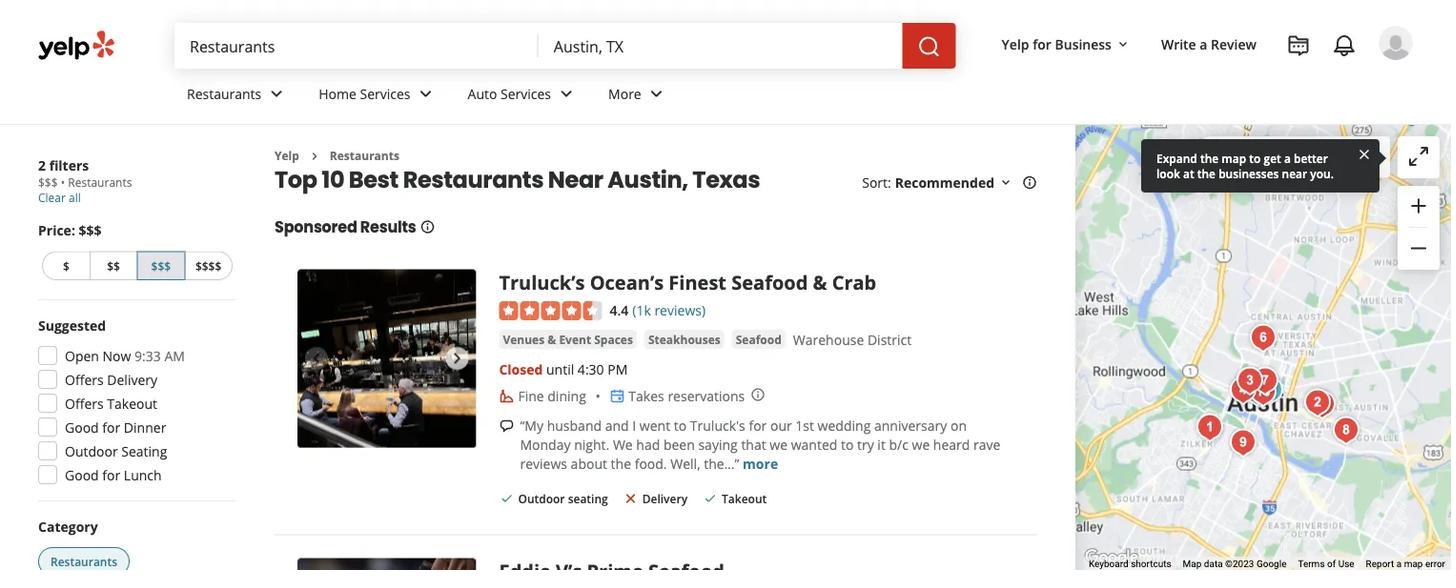 Task type: vqa. For each thing, say whether or not it's contained in the screenshot.
first Do You Recommend This Business? from right
no



Task type: describe. For each thing, give the bounding box(es) containing it.
category group
[[34, 517, 236, 570]]

for inside "my husband and i went to truluck's for our 1st wedding anniversary on monday night. we had been saying that we wanted to try it b/c we heard rave reviews about the food. well, the…"
[[749, 416, 767, 434]]

16 speech v2 image
[[499, 419, 514, 434]]

until
[[546, 360, 574, 378]]

venues & event spaces button
[[499, 330, 637, 349]]

$$$ inside the 2 filters $$$ • restaurants clear all
[[38, 175, 58, 190]]

texas
[[693, 163, 760, 195]]

results
[[360, 216, 416, 238]]

steakhouses button
[[645, 330, 724, 349]]

Find text field
[[190, 35, 523, 56]]

look
[[1157, 165, 1180, 181]]

home services
[[319, 84, 411, 103]]

10
[[322, 163, 344, 195]]

outdoor seating
[[518, 491, 608, 507]]

anniversary
[[874, 416, 947, 434]]

24 chevron down v2 image for auto services
[[555, 82, 578, 105]]

venues & event spaces
[[503, 331, 633, 347]]

for for business
[[1033, 35, 1052, 53]]

report a map error link
[[1366, 558, 1446, 570]]

had
[[636, 435, 660, 453]]

error
[[1426, 558, 1446, 570]]

write a review link
[[1154, 27, 1264, 61]]

16 info v2 image
[[1022, 175, 1038, 190]]

google image
[[1080, 545, 1143, 570]]

sponsored
[[275, 216, 357, 238]]

report
[[1366, 558, 1394, 570]]

and
[[605, 416, 629, 434]]

$
[[63, 258, 69, 274]]

offers for offers delivery
[[65, 370, 104, 389]]

roaring fork image
[[1246, 362, 1284, 400]]

a for report
[[1397, 558, 1402, 570]]

slideshow element
[[298, 269, 476, 448]]

event
[[559, 331, 591, 347]]

map for error
[[1404, 558, 1423, 570]]

rave
[[974, 435, 1001, 453]]

4.4 link
[[610, 299, 629, 319]]

get
[[1264, 150, 1281, 166]]

swift's attic image
[[1244, 373, 1283, 411]]

am
[[164, 347, 185, 365]]

$$$ inside button
[[151, 258, 171, 274]]

truluck's ocean's finest seafood & crab image
[[298, 269, 476, 448]]

map region
[[1043, 62, 1451, 570]]

businesses
[[1219, 165, 1279, 181]]

more
[[743, 454, 778, 473]]

of
[[1327, 558, 1336, 570]]

0 vertical spatial seafood
[[732, 269, 808, 296]]

shortcuts
[[1131, 558, 1172, 570]]

reviews)
[[655, 301, 706, 319]]

at
[[1183, 165, 1194, 181]]

1 vertical spatial delivery
[[642, 491, 688, 507]]

4.4
[[610, 301, 629, 319]]

more
[[608, 84, 641, 103]]

terms
[[1298, 558, 1325, 570]]

16 close v2 image
[[623, 491, 639, 506]]

services for auto services
[[501, 84, 551, 103]]

now
[[103, 347, 131, 365]]

•
[[61, 175, 65, 190]]

report a map error
[[1366, 558, 1446, 570]]

went
[[640, 416, 670, 434]]

odd duck image
[[1191, 409, 1229, 447]]

filters
[[49, 156, 89, 174]]

wedding
[[818, 416, 871, 434]]

2 filters $$$ • restaurants clear all
[[38, 156, 132, 205]]

closed until 4:30 pm
[[499, 360, 628, 378]]

b/c
[[889, 435, 909, 453]]

night.
[[574, 435, 610, 453]]

steakhouses link
[[645, 330, 724, 349]]

moves
[[1338, 149, 1379, 167]]

16 info v2 image
[[420, 219, 435, 234]]

dinner
[[124, 418, 166, 436]]

open now 9:33 am
[[65, 347, 185, 365]]

16 chevron down v2 image for yelp for business
[[1116, 37, 1131, 52]]

recommended button
[[895, 173, 1014, 192]]

the inside "my husband and i went to truluck's for our 1st wedding anniversary on monday night. we had been saying that we wanted to try it b/c we heard rave reviews about the food. well, the…"
[[611, 454, 631, 473]]

4:30
[[578, 360, 604, 378]]

restaurants inside button
[[51, 554, 117, 569]]

close image
[[1357, 146, 1372, 162]]

keyboard shortcuts
[[1089, 558, 1172, 570]]

clear
[[38, 190, 66, 205]]

i
[[632, 416, 636, 434]]

16 takes reservations v2 image
[[610, 388, 625, 404]]

terms of use link
[[1298, 558, 1355, 570]]

price: $$$ group
[[38, 221, 236, 284]]

delivery inside group
[[107, 370, 157, 389]]

truluck's ocean's finest seafood & crab image
[[1238, 372, 1276, 411]]

group containing suggested
[[32, 316, 236, 490]]

we
[[613, 435, 633, 453]]

steakhouses
[[648, 331, 721, 347]]

seafood inside seafood button
[[736, 331, 782, 347]]

keyboard
[[1089, 558, 1129, 570]]

24 chevron down v2 image for restaurants
[[265, 82, 288, 105]]

takes
[[629, 387, 664, 405]]

as
[[1289, 149, 1303, 167]]

ocean's
[[590, 269, 664, 296]]

food.
[[635, 454, 667, 473]]

seating
[[568, 491, 608, 507]]

none field near
[[554, 35, 887, 56]]

search
[[1243, 149, 1286, 167]]

user actions element
[[987, 24, 1440, 141]]

takes reservations
[[629, 387, 745, 405]]

1 vertical spatial takeout
[[722, 491, 767, 507]]

good for good for dinner
[[65, 418, 99, 436]]

good for good for lunch
[[65, 466, 99, 484]]

map data ©2023 google
[[1183, 558, 1287, 570]]

expand map image
[[1407, 145, 1430, 168]]

0 vertical spatial group
[[1398, 186, 1440, 270]]

notifications image
[[1333, 34, 1356, 57]]

next image
[[446, 347, 469, 370]]

2
[[38, 156, 46, 174]]

more link
[[743, 454, 778, 473]]

offers takeout
[[65, 394, 157, 412]]

home services link
[[303, 69, 452, 124]]

auto
[[468, 84, 497, 103]]

seating
[[121, 442, 167, 460]]

review
[[1211, 35, 1257, 53]]

business categories element
[[172, 69, 1413, 124]]

greg r. image
[[1379, 26, 1413, 60]]

reviews
[[520, 454, 567, 473]]

tenten image
[[1231, 362, 1269, 400]]

expand the map to get a better look at the businesses near you. tooltip
[[1141, 139, 1380, 193]]

outdoor for outdoor seating
[[518, 491, 565, 507]]

pm
[[608, 360, 628, 378]]

projects image
[[1287, 34, 1310, 57]]

0 horizontal spatial to
[[674, 416, 687, 434]]

closed
[[499, 360, 543, 378]]

for for lunch
[[102, 466, 120, 484]]

16 chevron right v2 image
[[307, 149, 322, 164]]

$ button
[[42, 251, 89, 280]]



Task type: locate. For each thing, give the bounding box(es) containing it.
good for dinner
[[65, 418, 166, 436]]

0 horizontal spatial outdoor
[[65, 442, 118, 460]]

yelp link
[[275, 148, 299, 164]]

info icon image
[[751, 387, 766, 403], [751, 387, 766, 403]]

1 horizontal spatial delivery
[[642, 491, 688, 507]]

suerte image
[[1299, 384, 1337, 422]]

2 good from the top
[[65, 466, 99, 484]]

$$$
[[38, 175, 58, 190], [79, 221, 102, 239], [151, 258, 171, 274]]

0 horizontal spatial delivery
[[107, 370, 157, 389]]

to inside expand the map to get a better look at the businesses near you.
[[1249, 150, 1261, 166]]

truluck's
[[690, 416, 745, 434]]

delivery down open now 9:33 am
[[107, 370, 157, 389]]

a inside expand the map to get a better look at the businesses near you.
[[1284, 150, 1291, 166]]

to up been
[[674, 416, 687, 434]]

previous image
[[305, 347, 328, 370]]

acre 41 image
[[1244, 319, 1283, 357]]

0 horizontal spatial &
[[548, 331, 556, 347]]

0 vertical spatial offers
[[65, 370, 104, 389]]

a for write
[[1200, 35, 1208, 53]]

none field up 'home services'
[[190, 35, 523, 56]]

1 horizontal spatial map
[[1306, 149, 1334, 167]]

search image
[[918, 35, 941, 58]]

1 vertical spatial seafood
[[736, 331, 782, 347]]

been
[[664, 435, 695, 453]]

none field up business categories element
[[554, 35, 887, 56]]

truluck's ocean's finest seafood & crab link
[[499, 269, 877, 296]]

canje image
[[1304, 386, 1342, 424]]

& inside button
[[548, 331, 556, 347]]

all
[[69, 190, 81, 205]]

eddie v's prime seafood image
[[1251, 371, 1289, 410]]

on
[[951, 416, 967, 434]]

2 vertical spatial $$$
[[151, 258, 171, 274]]

2 horizontal spatial map
[[1404, 558, 1423, 570]]

16 chevron down v2 image
[[1116, 37, 1131, 52], [998, 175, 1014, 190]]

we down anniversary
[[912, 435, 930, 453]]

16 checkmark v2 image
[[703, 491, 718, 506]]

$$$ right price:
[[79, 221, 102, 239]]

1 vertical spatial a
[[1284, 150, 1291, 166]]

truluck's ocean's finest seafood & crab
[[499, 269, 877, 296]]

a
[[1200, 35, 1208, 53], [1284, 150, 1291, 166], [1397, 558, 1402, 570]]

1 vertical spatial offers
[[65, 394, 104, 412]]

takeout
[[107, 394, 157, 412], [722, 491, 767, 507]]

we down our
[[770, 435, 788, 453]]

price: $$$
[[38, 221, 102, 239]]

the…"
[[704, 454, 739, 473]]

1 horizontal spatial takeout
[[722, 491, 767, 507]]

services right auto
[[501, 84, 551, 103]]

services right the home
[[360, 84, 411, 103]]

16 chevron down v2 image for recommended
[[998, 175, 1014, 190]]

4.4 star rating image
[[499, 301, 602, 320]]

2 offers from the top
[[65, 394, 104, 412]]

1 good from the top
[[65, 418, 99, 436]]

husband
[[547, 416, 602, 434]]

seafood up seafood button
[[732, 269, 808, 296]]

1 vertical spatial 16 chevron down v2 image
[[998, 175, 1014, 190]]

2 we from the left
[[912, 435, 930, 453]]

map left get
[[1222, 150, 1247, 166]]

1 we from the left
[[770, 435, 788, 453]]

"my husband and i went to truluck's for our 1st wedding anniversary on monday night. we had been saying that we wanted to try it b/c we heard rave reviews about the food. well, the…"
[[520, 416, 1001, 473]]

1 horizontal spatial none field
[[554, 35, 887, 56]]

to left get
[[1249, 150, 1261, 166]]

map left error
[[1404, 558, 1423, 570]]

Near text field
[[554, 35, 887, 56]]

(1k
[[632, 301, 651, 319]]

top
[[275, 163, 317, 195]]

0 vertical spatial 16 chevron down v2 image
[[1116, 37, 1131, 52]]

0 horizontal spatial takeout
[[107, 394, 157, 412]]

wanted
[[791, 435, 838, 453]]

kemuri tatsu-ya image
[[1327, 411, 1366, 450]]

it
[[878, 435, 886, 453]]

1 horizontal spatial outdoor
[[518, 491, 565, 507]]

24 chevron down v2 image inside auto services link
[[555, 82, 578, 105]]

restaurants link right 16 chevron right v2 icon
[[330, 148, 399, 164]]

to left try at right bottom
[[841, 435, 854, 453]]

warehouse
[[793, 331, 864, 349]]

restaurants link up yelp link
[[172, 69, 303, 124]]

dining
[[548, 387, 586, 405]]

near
[[1282, 165, 1307, 181]]

$$$ right $$
[[151, 258, 171, 274]]

16 chevron down v2 image inside yelp for business button
[[1116, 37, 1131, 52]]

1 vertical spatial restaurants link
[[330, 148, 399, 164]]

fine
[[518, 387, 544, 405]]

outdoor up good for lunch
[[65, 442, 118, 460]]

0 vertical spatial &
[[813, 269, 827, 296]]

takeout up dinner
[[107, 394, 157, 412]]

for up the that
[[749, 416, 767, 434]]

for inside button
[[1033, 35, 1052, 53]]

24 chevron down v2 image left auto
[[414, 82, 437, 105]]

16 chevron down v2 image left 16 info v2 image
[[998, 175, 1014, 190]]

to
[[1249, 150, 1261, 166], [674, 416, 687, 434], [841, 435, 854, 453]]

$$$$ button
[[185, 251, 233, 280]]

1 horizontal spatial restaurants link
[[330, 148, 399, 164]]

24 chevron down v2 image right auto services
[[555, 82, 578, 105]]

heard
[[933, 435, 970, 453]]

suggested
[[38, 316, 106, 334]]

services for home services
[[360, 84, 411, 103]]

3 24 chevron down v2 image from the left
[[555, 82, 578, 105]]

outdoor seating
[[65, 442, 167, 460]]

1 horizontal spatial we
[[912, 435, 930, 453]]

for down 'offers takeout' at the bottom of page
[[102, 418, 120, 436]]

map for moves
[[1306, 149, 1334, 167]]

zoom out image
[[1407, 237, 1430, 260]]

0 vertical spatial outdoor
[[65, 442, 118, 460]]

1 none field from the left
[[190, 35, 523, 56]]

for left business
[[1033, 35, 1052, 53]]

auto services
[[468, 84, 551, 103]]

0 vertical spatial $$$
[[38, 175, 58, 190]]

more link
[[593, 69, 683, 124]]

2 none field from the left
[[554, 35, 887, 56]]

try
[[857, 435, 874, 453]]

yelp for business
[[1002, 35, 1112, 53]]

yelp for business button
[[994, 27, 1138, 61]]

venues & event spaces link
[[499, 330, 637, 349]]

perla's image
[[1224, 424, 1263, 462]]

& left event
[[548, 331, 556, 347]]

for for dinner
[[102, 418, 120, 436]]

a right 'report'
[[1397, 558, 1402, 570]]

zoom in image
[[1407, 194, 1430, 217]]

1 vertical spatial &
[[548, 331, 556, 347]]

delivery right 16 close v2 image
[[642, 491, 688, 507]]

yelp left business
[[1002, 35, 1029, 53]]

good down 'offers takeout' at the bottom of page
[[65, 418, 99, 436]]

austin,
[[608, 163, 688, 195]]

16 chevron down v2 image inside recommended dropdown button
[[998, 175, 1014, 190]]

1 services from the left
[[360, 84, 411, 103]]

offers delivery
[[65, 370, 157, 389]]

offers down "open" at the left of page
[[65, 370, 104, 389]]

0 horizontal spatial none field
[[190, 35, 523, 56]]

0 horizontal spatial map
[[1222, 150, 1247, 166]]

write a review
[[1161, 35, 1257, 53]]

1 offers from the top
[[65, 370, 104, 389]]

0 horizontal spatial we
[[770, 435, 788, 453]]

24 chevron down v2 image for more
[[645, 82, 668, 105]]

well,
[[671, 454, 700, 473]]

map
[[1306, 149, 1334, 167], [1222, 150, 1247, 166], [1404, 558, 1423, 570]]

a right write on the right top of page
[[1200, 35, 1208, 53]]

recommended
[[895, 173, 995, 192]]

0 horizontal spatial yelp
[[275, 148, 299, 164]]

24 chevron down v2 image inside more link
[[645, 82, 668, 105]]

map inside expand the map to get a better look at the businesses near you.
[[1222, 150, 1247, 166]]

1 vertical spatial group
[[32, 316, 236, 490]]

takeout inside group
[[107, 394, 157, 412]]

None field
[[190, 35, 523, 56], [554, 35, 887, 56]]

restaurants inside the 2 filters $$$ • restaurants clear all
[[68, 175, 132, 190]]

offers
[[65, 370, 104, 389], [65, 394, 104, 412]]

restaurants inside business categories element
[[187, 84, 261, 103]]

a right get
[[1284, 150, 1291, 166]]

0 vertical spatial yelp
[[1002, 35, 1029, 53]]

offers for offers takeout
[[65, 394, 104, 412]]

crab
[[832, 269, 877, 296]]

2 services from the left
[[501, 84, 551, 103]]

0 vertical spatial good
[[65, 418, 99, 436]]

$$$$
[[195, 258, 222, 274]]

1st
[[796, 416, 814, 434]]

0 horizontal spatial a
[[1200, 35, 1208, 53]]

1 vertical spatial good
[[65, 466, 99, 484]]

yelp for yelp for business
[[1002, 35, 1029, 53]]

map right as at the top of page
[[1306, 149, 1334, 167]]

1 vertical spatial yelp
[[275, 148, 299, 164]]

seafood
[[732, 269, 808, 296], [736, 331, 782, 347]]

outdoor for outdoor seating
[[65, 442, 118, 460]]

2 horizontal spatial a
[[1397, 558, 1402, 570]]

$$ button
[[89, 251, 137, 280]]

home
[[319, 84, 357, 103]]

outdoor inside group
[[65, 442, 118, 460]]

restaurants button
[[38, 547, 130, 570]]

1 vertical spatial to
[[674, 416, 687, 434]]

yelp inside yelp for business button
[[1002, 35, 1029, 53]]

you.
[[1310, 165, 1334, 181]]

0 vertical spatial restaurants link
[[172, 69, 303, 124]]

24 chevron down v2 image right the 'more'
[[645, 82, 668, 105]]

1 horizontal spatial 16 chevron down v2 image
[[1116, 37, 1131, 52]]

search as map moves
[[1243, 149, 1379, 167]]

1 horizontal spatial &
[[813, 269, 827, 296]]

$$$ button
[[137, 251, 185, 280]]

lunch
[[124, 466, 162, 484]]

yelp for yelp link
[[275, 148, 299, 164]]

truluck's
[[499, 269, 585, 296]]

2 vertical spatial to
[[841, 435, 854, 453]]

9:33
[[135, 347, 161, 365]]

offers down the offers delivery
[[65, 394, 104, 412]]

good down outdoor seating
[[65, 466, 99, 484]]

$$$ left the •
[[38, 175, 58, 190]]

none field find
[[190, 35, 523, 56]]

24 chevron down v2 image left the home
[[265, 82, 288, 105]]

0 horizontal spatial group
[[32, 316, 236, 490]]

keyboard shortcuts button
[[1089, 557, 1172, 570]]

24 chevron down v2 image inside restaurants link
[[265, 82, 288, 105]]

1 vertical spatial outdoor
[[518, 491, 565, 507]]

la piscina image
[[1224, 371, 1263, 410]]

yelp left 16 chevron right v2 icon
[[275, 148, 299, 164]]

1 horizontal spatial to
[[841, 435, 854, 453]]

2 vertical spatial a
[[1397, 558, 1402, 570]]

0 horizontal spatial services
[[360, 84, 411, 103]]

16 fine dining v2 image
[[499, 388, 514, 404]]

1 horizontal spatial yelp
[[1002, 35, 1029, 53]]

seafood link
[[732, 330, 786, 349]]

2 horizontal spatial to
[[1249, 150, 1261, 166]]

1 horizontal spatial group
[[1398, 186, 1440, 270]]

1 horizontal spatial $$$
[[79, 221, 102, 239]]

16 checkmark v2 image
[[499, 491, 514, 506]]

0 vertical spatial to
[[1249, 150, 1261, 166]]

use
[[1338, 558, 1355, 570]]

finest
[[669, 269, 727, 296]]

group
[[1398, 186, 1440, 270], [32, 316, 236, 490]]

4 24 chevron down v2 image from the left
[[645, 82, 668, 105]]

for down outdoor seating
[[102, 466, 120, 484]]

top 10 best restaurants near austin, texas
[[275, 163, 760, 195]]

0 horizontal spatial $$$
[[38, 175, 58, 190]]

24 chevron down v2 image inside home services link
[[414, 82, 437, 105]]

google
[[1257, 558, 1287, 570]]

near
[[548, 163, 603, 195]]

1 24 chevron down v2 image from the left
[[265, 82, 288, 105]]

that
[[741, 435, 766, 453]]

seafood left warehouse
[[736, 331, 782, 347]]

the
[[1200, 150, 1219, 166], [1197, 165, 1216, 181], [611, 454, 631, 473]]

1 vertical spatial $$$
[[79, 221, 102, 239]]

1 horizontal spatial a
[[1284, 150, 1291, 166]]

0 vertical spatial delivery
[[107, 370, 157, 389]]

0 vertical spatial a
[[1200, 35, 1208, 53]]

1 horizontal spatial services
[[501, 84, 551, 103]]

sponsored results
[[275, 216, 416, 238]]

business
[[1055, 35, 1112, 53]]

(1k reviews)
[[632, 301, 706, 319]]

0 horizontal spatial restaurants link
[[172, 69, 303, 124]]

outdoor right 16 checkmark v2 image
[[518, 491, 565, 507]]

0 vertical spatial takeout
[[107, 394, 157, 412]]

map for to
[[1222, 150, 1247, 166]]

terms of use
[[1298, 558, 1355, 570]]

better
[[1294, 150, 1328, 166]]

& left crab
[[813, 269, 827, 296]]

24 chevron down v2 image
[[265, 82, 288, 105], [414, 82, 437, 105], [555, 82, 578, 105], [645, 82, 668, 105]]

24 chevron down v2 image for home services
[[414, 82, 437, 105]]

auto services link
[[452, 69, 593, 124]]

0 horizontal spatial 16 chevron down v2 image
[[998, 175, 1014, 190]]

16 chevron down v2 image right business
[[1116, 37, 1131, 52]]

takeout right 16 checkmark v2 icon
[[722, 491, 767, 507]]

2 24 chevron down v2 image from the left
[[414, 82, 437, 105]]

map
[[1183, 558, 1202, 570]]

None search field
[[175, 23, 960, 69]]

2 horizontal spatial $$$
[[151, 258, 171, 274]]



